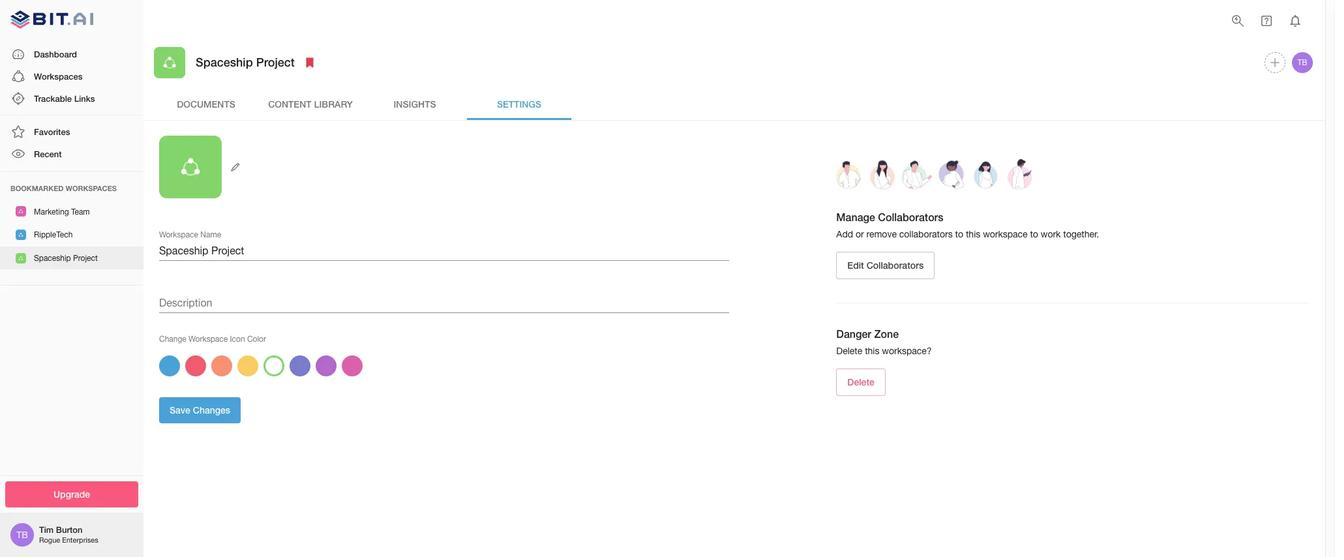 Task type: describe. For each thing, give the bounding box(es) containing it.
tb inside button
[[1298, 58, 1308, 67]]

tim burton rogue enterprises
[[39, 525, 98, 545]]

change
[[159, 335, 187, 344]]

settings
[[497, 98, 542, 109]]

remove
[[867, 229, 897, 240]]

insights link
[[363, 89, 467, 120]]

edit
[[848, 259, 865, 271]]

this inside manage collaborators add or remove collaborators to this workspace to work together.
[[967, 229, 981, 240]]

danger zone delete this workspace?
[[837, 328, 932, 356]]

0 vertical spatial spaceship project
[[196, 55, 295, 69]]

bookmarked
[[10, 184, 64, 192]]

change workspace icon color
[[159, 335, 266, 344]]

tb button
[[1291, 50, 1316, 75]]

Workspace Description text field
[[159, 292, 730, 313]]

delete inside danger zone delete this workspace?
[[837, 346, 863, 356]]

save
[[170, 405, 191, 416]]

delete button
[[837, 369, 886, 396]]

Workspace Name text field
[[159, 240, 730, 261]]

documents
[[177, 98, 236, 109]]

dashboard button
[[0, 43, 144, 65]]

favorites
[[34, 127, 70, 137]]

edit collaborators button
[[837, 252, 935, 279]]

name
[[201, 230, 221, 239]]

marketing team
[[34, 207, 90, 216]]

marketing
[[34, 207, 69, 216]]

danger
[[837, 328, 872, 340]]

0 vertical spatial project
[[256, 55, 295, 69]]

zone
[[875, 328, 899, 340]]

color
[[247, 335, 266, 344]]

changes
[[193, 405, 230, 416]]

workspaces
[[66, 184, 117, 192]]

insights
[[394, 98, 436, 109]]

together.
[[1064, 229, 1100, 240]]

0 vertical spatial spaceship
[[196, 55, 253, 69]]

rogue
[[39, 537, 60, 545]]

content
[[268, 98, 312, 109]]

1 to from the left
[[956, 229, 964, 240]]

1 vertical spatial workspace
[[189, 335, 228, 344]]

1 vertical spatial tb
[[16, 530, 28, 540]]

marketing team button
[[0, 200, 144, 223]]

dashboard
[[34, 49, 77, 59]]

upgrade button
[[5, 481, 138, 508]]

burton
[[56, 525, 83, 535]]

upgrade
[[54, 489, 90, 500]]

workspace name
[[159, 230, 221, 239]]

library
[[314, 98, 353, 109]]

manage
[[837, 211, 876, 223]]

spaceship project button
[[0, 247, 144, 270]]

project inside button
[[73, 254, 98, 263]]

trackable links button
[[0, 87, 144, 110]]



Task type: locate. For each thing, give the bounding box(es) containing it.
delete inside delete button
[[848, 376, 875, 387]]

tim
[[39, 525, 54, 535]]

1 horizontal spatial spaceship
[[196, 55, 253, 69]]

collaborators
[[900, 229, 953, 240]]

1 vertical spatial project
[[73, 254, 98, 263]]

bookmarked workspaces
[[10, 184, 117, 192]]

1 horizontal spatial project
[[256, 55, 295, 69]]

work
[[1041, 229, 1061, 240]]

workspaces button
[[0, 65, 144, 87]]

to left work on the right
[[1031, 229, 1039, 240]]

1 horizontal spatial to
[[1031, 229, 1039, 240]]

rippletech
[[34, 230, 73, 240]]

icon
[[230, 335, 245, 344]]

this left workspace
[[967, 229, 981, 240]]

to
[[956, 229, 964, 240], [1031, 229, 1039, 240]]

2 to from the left
[[1031, 229, 1039, 240]]

spaceship project inside button
[[34, 254, 98, 263]]

collaborators for manage
[[879, 211, 944, 223]]

content library link
[[258, 89, 363, 120]]

project left remove bookmark icon on the top of page
[[256, 55, 295, 69]]

0 vertical spatial delete
[[837, 346, 863, 356]]

workspaces
[[34, 71, 83, 81]]

this down zone
[[865, 346, 880, 356]]

spaceship project down rippletech button
[[34, 254, 98, 263]]

this
[[967, 229, 981, 240], [865, 346, 880, 356]]

collaborators up collaborators
[[879, 211, 944, 223]]

1 horizontal spatial tb
[[1298, 58, 1308, 67]]

save changes button
[[159, 397, 241, 424]]

0 vertical spatial workspace
[[159, 230, 198, 239]]

tab list containing documents
[[154, 89, 1316, 120]]

collaborators inside manage collaborators add or remove collaborators to this workspace to work together.
[[879, 211, 944, 223]]

links
[[74, 93, 95, 104]]

1 vertical spatial delete
[[848, 376, 875, 387]]

tb
[[1298, 58, 1308, 67], [16, 530, 28, 540]]

0 horizontal spatial spaceship
[[34, 254, 71, 263]]

edit collaborators
[[848, 259, 924, 271]]

0 horizontal spatial spaceship project
[[34, 254, 98, 263]]

recent button
[[0, 143, 144, 165]]

0 horizontal spatial to
[[956, 229, 964, 240]]

rippletech button
[[0, 223, 144, 247]]

spaceship up documents
[[196, 55, 253, 69]]

1 vertical spatial spaceship project
[[34, 254, 98, 263]]

team
[[71, 207, 90, 216]]

spaceship project
[[196, 55, 295, 69], [34, 254, 98, 263]]

0 vertical spatial collaborators
[[879, 211, 944, 223]]

tab list
[[154, 89, 1316, 120]]

0 vertical spatial tb
[[1298, 58, 1308, 67]]

manage collaborators add or remove collaborators to this workspace to work together.
[[837, 211, 1100, 240]]

delete
[[837, 346, 863, 356], [848, 376, 875, 387]]

workspace?
[[883, 346, 932, 356]]

1 vertical spatial collaborators
[[867, 259, 924, 271]]

project
[[256, 55, 295, 69], [73, 254, 98, 263]]

to right collaborators
[[956, 229, 964, 240]]

1 horizontal spatial this
[[967, 229, 981, 240]]

collaborators
[[879, 211, 944, 223], [867, 259, 924, 271]]

remove bookmark image
[[302, 55, 318, 70]]

0 horizontal spatial tb
[[16, 530, 28, 540]]

0 horizontal spatial project
[[73, 254, 98, 263]]

0 horizontal spatial this
[[865, 346, 880, 356]]

favorites button
[[0, 121, 144, 143]]

trackable links
[[34, 93, 95, 104]]

1 horizontal spatial spaceship project
[[196, 55, 295, 69]]

1 vertical spatial spaceship
[[34, 254, 71, 263]]

documents link
[[154, 89, 258, 120]]

spaceship project up documents
[[196, 55, 295, 69]]

settings link
[[467, 89, 572, 120]]

spaceship
[[196, 55, 253, 69], [34, 254, 71, 263]]

workspace
[[984, 229, 1028, 240]]

content library
[[268, 98, 353, 109]]

spaceship down rippletech
[[34, 254, 71, 263]]

delete down danger
[[837, 346, 863, 356]]

collaborators for edit
[[867, 259, 924, 271]]

collaborators inside button
[[867, 259, 924, 271]]

delete down danger zone delete this workspace?
[[848, 376, 875, 387]]

or
[[856, 229, 864, 240]]

project down rippletech button
[[73, 254, 98, 263]]

0 vertical spatial this
[[967, 229, 981, 240]]

workspace left 'icon'
[[189, 335, 228, 344]]

add
[[837, 229, 854, 240]]

trackable
[[34, 93, 72, 104]]

enterprises
[[62, 537, 98, 545]]

collaborators down remove on the top right of the page
[[867, 259, 924, 271]]

recent
[[34, 149, 62, 159]]

1 vertical spatial this
[[865, 346, 880, 356]]

save changes
[[170, 405, 230, 416]]

spaceship inside button
[[34, 254, 71, 263]]

workspace
[[159, 230, 198, 239], [189, 335, 228, 344]]

this inside danger zone delete this workspace?
[[865, 346, 880, 356]]

workspace left name
[[159, 230, 198, 239]]



Task type: vqa. For each thing, say whether or not it's contained in the screenshot.
"tab list" containing Documents
yes



